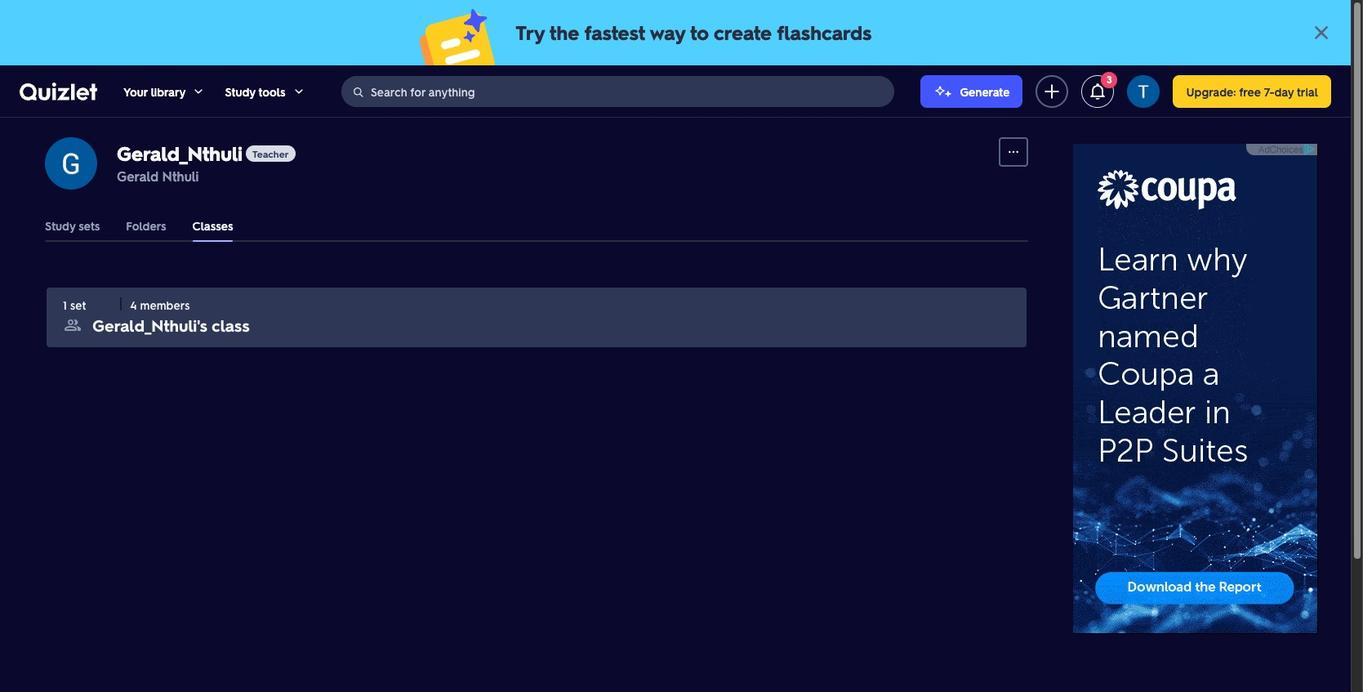 Task type: locate. For each thing, give the bounding box(es) containing it.
gerald
[[117, 167, 159, 185]]

0 horizontal spatial study
[[45, 218, 75, 233]]

study left tools
[[225, 84, 256, 98]]

tab list
[[32, 209, 1042, 242]]

study sets link
[[45, 209, 100, 242]]

sparkle image
[[934, 81, 954, 101]]

upgrade:
[[1187, 84, 1237, 98]]

your library
[[123, 84, 186, 98]]

study tools button
[[225, 65, 305, 117]]

quizlet image
[[20, 82, 97, 101], [20, 83, 97, 101]]

study inside button
[[225, 84, 256, 98]]

generate
[[960, 84, 1010, 98]]

create image
[[1043, 81, 1063, 101]]

4
[[130, 297, 137, 312]]

1 set
[[63, 297, 86, 312]]

set
[[70, 297, 86, 312]]

try the fastest way to create flashcards
[[516, 20, 872, 45]]

3
[[1107, 74, 1113, 85]]

tools
[[259, 84, 286, 98]]

class
[[212, 315, 250, 336]]

bell image
[[1089, 81, 1108, 101]]

profile picture image
[[1128, 75, 1161, 107], [45, 137, 97, 190]]

upgrade: free 7-day trial button
[[1174, 75, 1332, 107]]

0 vertical spatial study
[[225, 84, 256, 98]]

way
[[650, 20, 685, 45]]

Search text field
[[371, 76, 890, 107]]

tab list containing study sets
[[32, 209, 1042, 242]]

generate button
[[921, 75, 1023, 107]]

None search field
[[341, 76, 895, 107]]

people image
[[63, 315, 83, 335]]

study left sets
[[45, 218, 75, 233]]

upgrade: free 7-day trial
[[1187, 84, 1319, 98]]

members
[[140, 297, 190, 312]]

study for study sets
[[45, 218, 75, 233]]

study sets
[[45, 218, 100, 233]]

1 vertical spatial profile picture image
[[45, 137, 97, 190]]

try
[[516, 20, 545, 45]]

1 vertical spatial study
[[45, 218, 75, 233]]

day
[[1275, 84, 1294, 98]]

teacher
[[252, 147, 289, 160]]

study
[[225, 84, 256, 98], [45, 218, 75, 233]]

classes
[[192, 218, 233, 233]]

flashcards
[[777, 20, 872, 45]]

your
[[123, 84, 148, 98]]

1 horizontal spatial study
[[225, 84, 256, 98]]

profile picture image right '3'
[[1128, 75, 1161, 107]]

4 members
[[130, 297, 190, 312]]

1 horizontal spatial profile picture image
[[1128, 75, 1161, 107]]

profile picture image up 'study sets' link
[[45, 137, 97, 190]]

study tools
[[225, 84, 286, 98]]

2 quizlet image from the top
[[20, 83, 97, 101]]



Task type: describe. For each thing, give the bounding box(es) containing it.
trial
[[1297, 84, 1319, 98]]

advertisement region
[[1074, 144, 1319, 634]]

fastest
[[585, 20, 645, 45]]

7-
[[1264, 84, 1275, 98]]

sets
[[79, 218, 100, 233]]

gerald_nthuli's
[[92, 315, 207, 336]]

caret down image
[[292, 85, 305, 98]]

1
[[63, 297, 67, 312]]

the
[[550, 20, 579, 45]]

your library button
[[123, 65, 205, 117]]

folders
[[126, 218, 166, 233]]

gerald_nthuli's class
[[92, 315, 250, 336]]

1 quizlet image from the top
[[20, 82, 97, 101]]

0 vertical spatial profile picture image
[[1128, 75, 1161, 107]]

nthuli
[[162, 167, 199, 185]]

create
[[714, 20, 772, 45]]

Search field
[[342, 76, 894, 107]]

folders link
[[126, 209, 166, 242]]

to
[[691, 20, 709, 45]]

3 button
[[1082, 71, 1118, 107]]

gerald_nthuli
[[117, 141, 243, 166]]

caret down image
[[192, 85, 205, 98]]

gerald nthuli
[[117, 167, 199, 185]]

free
[[1240, 84, 1261, 98]]

classes link
[[192, 209, 233, 242]]

study for study tools
[[225, 84, 256, 98]]

search image
[[352, 86, 365, 99]]

0 horizontal spatial profile picture image
[[45, 137, 97, 190]]

library
[[151, 84, 186, 98]]

dismiss image
[[1312, 23, 1332, 42]]



Task type: vqa. For each thing, say whether or not it's contained in the screenshot.
Search 'field'
yes



